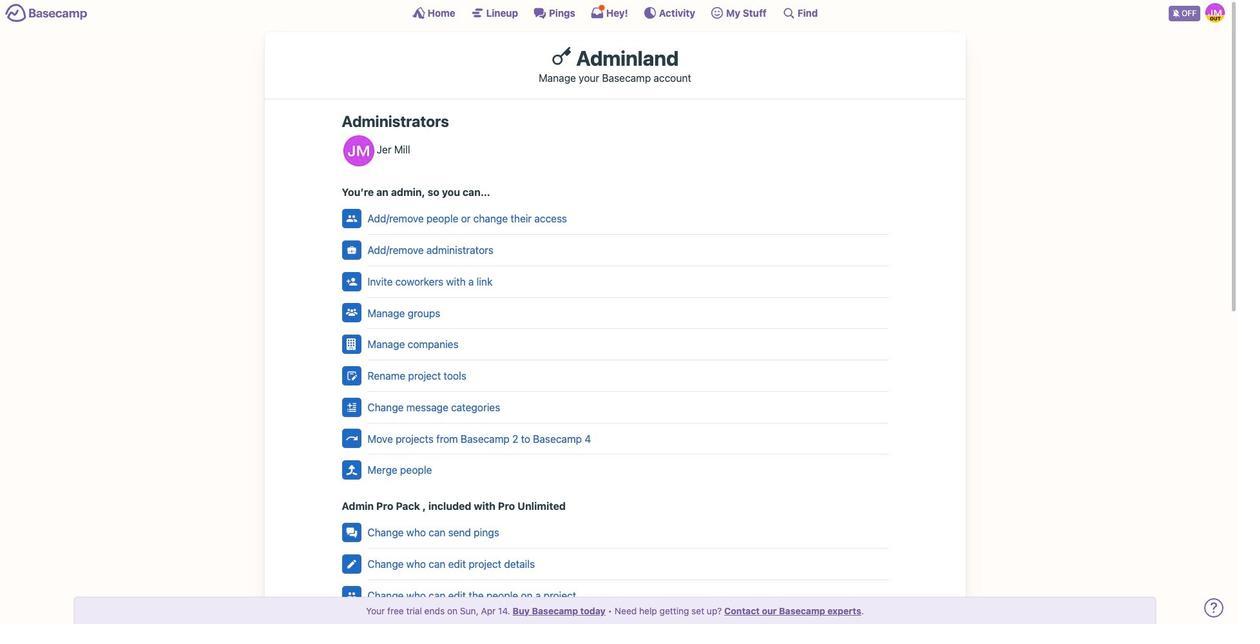 Task type: locate. For each thing, give the bounding box(es) containing it.
1 horizontal spatial jer mill image
[[1206, 3, 1226, 23]]

1 vertical spatial jer mill image
[[343, 136, 374, 166]]

jer mill image inside main element
[[1206, 3, 1226, 23]]

jer mill image
[[1206, 3, 1226, 23], [343, 136, 374, 166]]

0 vertical spatial jer mill image
[[1206, 3, 1226, 23]]



Task type: describe. For each thing, give the bounding box(es) containing it.
0 horizontal spatial jer mill image
[[343, 136, 374, 166]]

keyboard shortcut: ⌘ + / image
[[783, 6, 795, 19]]

main element
[[0, 0, 1231, 25]]

switch accounts image
[[5, 3, 88, 23]]



Task type: vqa. For each thing, say whether or not it's contained in the screenshot.
dates to the right
no



